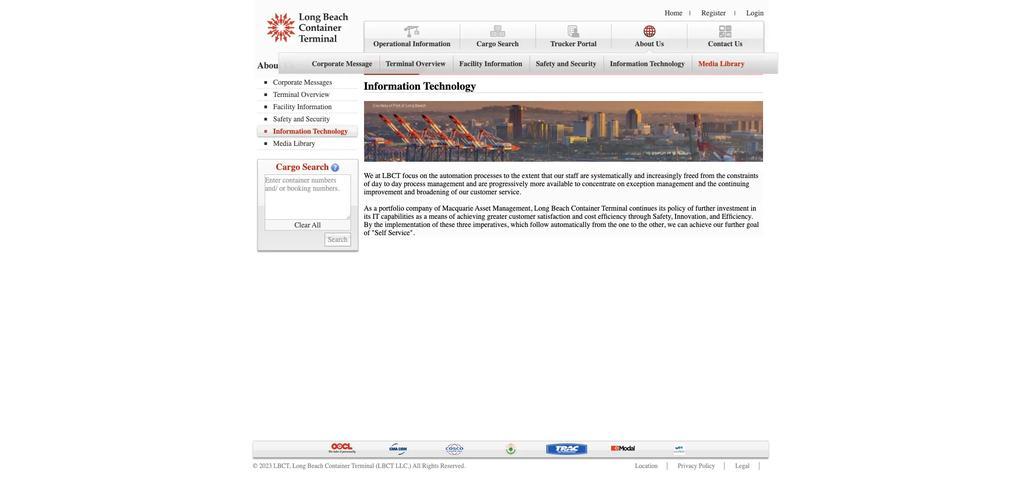Task type: vqa. For each thing, say whether or not it's contained in the screenshot.
OOCL POLAND 038's CMA
no



Task type: describe. For each thing, give the bounding box(es) containing it.
imperatives,
[[473, 221, 509, 229]]

0 horizontal spatial us
[[284, 60, 294, 71]]

1 horizontal spatial further
[[725, 221, 745, 229]]

security inside menu item
[[571, 60, 596, 68]]

operational information link
[[364, 24, 460, 49]]

and left continuing on the right of page
[[695, 180, 706, 188]]

facility information
[[459, 60, 522, 68]]

it
[[373, 212, 379, 221]]

login
[[746, 9, 764, 17]]

safety inside menu item
[[536, 60, 555, 68]]

innovation,
[[675, 212, 708, 221]]

1 vertical spatial all
[[413, 462, 421, 470]]

to right available
[[575, 180, 580, 188]]

0 vertical spatial library
[[720, 60, 745, 68]]

management,
[[493, 204, 532, 212]]

library inside corporate messages terminal overview facility information safety and security information technology media library
[[294, 140, 315, 148]]

information technology inside menu bar
[[610, 60, 685, 68]]

© 2023 lbct, long beach container terminal (lbct llc.) all rights reserved.
[[253, 462, 466, 470]]

cargo search link
[[460, 24, 536, 49]]

customer inside we at lbct focus on the automation processes to the extent that our staff are systematically and increasingly freed from the constraints of day to day process management and are progressively more available to concentrate on exception management and the continuing improvement and broadening of our customer service.
[[470, 188, 497, 196]]

and left efficiency​.
[[710, 212, 720, 221]]

lbct,
[[273, 462, 291, 470]]

2 | from the left
[[734, 10, 736, 17]]

of left "self
[[364, 229, 370, 237]]

safety and security
[[536, 60, 596, 68]]

terminal left the (lbct
[[351, 462, 374, 470]]

long inside as a portfolio company of macquarie asset management, long beach container terminal continues its policy of further investment in its it capabilities as a means of achieving greater customer satisfaction and cost efficiency through safety, innovation, and efficiency​. by the implementation of these three imperatives, which follow automatically from the one to the other, we can achieve our further goal of "self service".​​
[[534, 204, 549, 212]]

at
[[375, 172, 380, 180]]

increasingly
[[646, 172, 682, 180]]

as
[[416, 212, 422, 221]]

search inside cargo search link
[[498, 40, 519, 48]]

©
[[253, 462, 258, 470]]

1 horizontal spatial its
[[659, 204, 666, 212]]

of down automation
[[451, 188, 457, 196]]

lbct
[[382, 172, 401, 180]]

implementation
[[385, 221, 430, 229]]

1 horizontal spatial are
[[580, 172, 589, 180]]

in
[[751, 204, 756, 212]]

the up broadening
[[429, 172, 438, 180]]

freed
[[684, 172, 699, 180]]

automatically
[[551, 221, 590, 229]]

company
[[406, 204, 433, 212]]

constraints
[[727, 172, 758, 180]]

1 day from the left
[[372, 180, 382, 188]]

privacy policy
[[678, 462, 715, 470]]

as a portfolio company of macquarie asset management, long beach container terminal continues its policy of further investment in its it capabilities as a means of achieving greater customer satisfaction and cost efficiency through safety, innovation, and efficiency​. by the implementation of these three imperatives, which follow automatically from the one to the other, we can achieve our further goal of "self service".​​
[[364, 204, 759, 237]]

1 horizontal spatial a
[[424, 212, 427, 221]]

media library link for corporate message link
[[692, 53, 751, 74]]

service".​​
[[388, 229, 415, 237]]

0 vertical spatial overview
[[416, 60, 446, 68]]

means
[[429, 212, 447, 221]]

0 vertical spatial further
[[695, 204, 715, 212]]

and left 'increasingly'
[[634, 172, 645, 180]]

1 horizontal spatial our
[[554, 172, 564, 180]]

clear
[[294, 221, 310, 229]]

clear all button
[[265, 220, 351, 231]]

focus
[[402, 172, 418, 180]]

security inside corporate messages terminal overview facility information safety and security information technology media library
[[306, 115, 330, 123]]

to inside as a portfolio company of macquarie asset management, long beach container terminal continues its policy of further investment in its it capabilities as a means of achieving greater customer satisfaction and cost efficiency through safety, innovation, and efficiency​. by the implementation of these three imperatives, which follow automatically from the one to the other, we can achieve our further goal of "self service".​​
[[631, 221, 637, 229]]

other,
[[649, 221, 666, 229]]

automation
[[440, 172, 472, 180]]

to up service.
[[504, 172, 509, 180]]

2 management from the left
[[657, 180, 694, 188]]

the left continuing on the right of page
[[708, 180, 717, 188]]

processes
[[474, 172, 502, 180]]

which
[[511, 221, 528, 229]]

home
[[665, 9, 683, 17]]

0 horizontal spatial a
[[374, 204, 377, 212]]

more
[[530, 180, 545, 188]]

trucker
[[550, 40, 576, 48]]

0 horizontal spatial are
[[478, 180, 487, 188]]

corporate messages terminal overview facility information safety and security information technology media library
[[273, 78, 348, 148]]

overview inside corporate messages terminal overview facility information safety and security information technology media library
[[301, 91, 330, 99]]

to right at
[[384, 180, 390, 188]]

legal
[[735, 462, 750, 470]]

terminal inside corporate messages terminal overview facility information safety and security information technology media library
[[273, 91, 299, 99]]

we at lbct focus on the automation processes to the extent that our staff are systematically and increasingly freed from the constraints of day to day process management and are progressively more available to concentrate on exception management and the continuing improvement and broadening of our customer service.
[[364, 172, 758, 196]]

beach inside as a portfolio company of macquarie asset management, long beach container terminal continues its policy of further investment in its it capabilities as a means of achieving greater customer satisfaction and cost efficiency through safety, innovation, and efficiency​. by the implementation of these three imperatives, which follow automatically from the one to the other, we can achieve our further goal of "self service".​​
[[551, 204, 569, 212]]

about us link
[[612, 24, 688, 49]]

customer inside as a portfolio company of macquarie asset management, long beach container terminal continues its policy of further investment in its it capabilities as a means of achieving greater customer satisfaction and cost efficiency through safety, innovation, and efficiency​. by the implementation of these three imperatives, which follow automatically from the one to the other, we can achieve our further goal of "self service".​​
[[509, 212, 536, 221]]

achieving
[[457, 212, 485, 221]]

2 day from the left
[[391, 180, 402, 188]]

0 horizontal spatial cargo
[[276, 162, 300, 172]]

1 vertical spatial container
[[325, 462, 350, 470]]

media inside media library link
[[698, 60, 718, 68]]

service.
[[499, 188, 521, 196]]

portfolio
[[379, 204, 404, 212]]

"self
[[372, 229, 386, 237]]

corporate for corporate message
[[312, 60, 344, 68]]

greater
[[487, 212, 507, 221]]

terminal overview link for corporate message link
[[379, 53, 453, 74]]

staff
[[566, 172, 578, 180]]

location link
[[635, 462, 658, 470]]

and up the asset
[[466, 180, 477, 188]]

these
[[440, 221, 455, 229]]

trucker portal link
[[536, 24, 612, 49]]

register
[[702, 9, 726, 17]]

0 horizontal spatial about
[[257, 60, 282, 71]]

the right by
[[374, 221, 383, 229]]

2023
[[259, 462, 272, 470]]

terminal overview
[[386, 60, 446, 68]]

cargo search inside menu bar
[[477, 40, 519, 48]]

terminal inside as a portfolio company of macquarie asset management, long beach container terminal continues its policy of further investment in its it capabilities as a means of achieving greater customer satisfaction and cost efficiency through safety, innovation, and efficiency​. by the implementation of these three imperatives, which follow automatically from the one to the other, we can achieve our further goal of "self service".​​
[[602, 204, 628, 212]]

cost
[[585, 212, 596, 221]]

safety,
[[653, 212, 673, 221]]

available
[[547, 180, 573, 188]]

facility inside corporate messages terminal overview facility information safety and security information technology media library
[[273, 103, 295, 111]]

corporate message
[[312, 60, 372, 68]]

policy
[[699, 462, 715, 470]]

the left other,
[[638, 221, 647, 229]]

1 vertical spatial our
[[459, 188, 469, 196]]

announcements
[[366, 63, 416, 71]]

1 horizontal spatial technology
[[423, 80, 476, 92]]

register link
[[702, 9, 726, 17]]

of right policy
[[688, 204, 694, 212]]

0 horizontal spatial cargo search
[[276, 162, 329, 172]]

and inside menu item
[[557, 60, 569, 68]]

follow
[[530, 221, 549, 229]]

technology inside menu item
[[650, 60, 685, 68]]

contact us
[[708, 40, 743, 48]]

process
[[404, 180, 426, 188]]

safety and security link for media library link corresponding to corporate message link
[[529, 53, 603, 74]]

by
[[364, 221, 372, 229]]

continues
[[629, 204, 657, 212]]

policy
[[668, 204, 686, 212]]

home link
[[665, 9, 683, 17]]

(lbct
[[376, 462, 394, 470]]

contact us link
[[688, 24, 763, 49]]

clear all
[[294, 221, 321, 229]]



Task type: locate. For each thing, give the bounding box(es) containing it.
beach
[[551, 204, 569, 212], [307, 462, 323, 470]]

information
[[413, 40, 451, 48], [485, 60, 522, 68], [610, 60, 648, 68], [364, 80, 421, 92], [297, 103, 332, 111], [273, 127, 311, 136]]

| left login link
[[734, 10, 736, 17]]

0 horizontal spatial long
[[292, 462, 306, 470]]

2 horizontal spatial us
[[735, 40, 743, 48]]

facility information link down cargo search link
[[453, 53, 529, 74]]

we
[[667, 221, 676, 229]]

1 vertical spatial overview
[[301, 91, 330, 99]]

terminal overview link down the corporate messages link
[[264, 91, 357, 99]]

0 horizontal spatial on
[[420, 172, 427, 180]]

| right home link
[[689, 10, 691, 17]]

customer up the asset
[[470, 188, 497, 196]]

1 | from the left
[[689, 10, 691, 17]]

long right lbct, on the bottom
[[292, 462, 306, 470]]

privacy
[[678, 462, 697, 470]]

1 vertical spatial information technology
[[364, 80, 476, 92]]

1 vertical spatial customer
[[509, 212, 536, 221]]

our
[[554, 172, 564, 180], [459, 188, 469, 196], [714, 221, 723, 229]]

us inside contact us 'link'
[[735, 40, 743, 48]]

cargo up enter container numbers and/ or booking numbers. text box
[[276, 162, 300, 172]]

1 horizontal spatial safety
[[536, 60, 555, 68]]

1 horizontal spatial facility
[[459, 60, 483, 68]]

security down portal
[[571, 60, 596, 68]]

0 horizontal spatial media library link
[[264, 140, 357, 148]]

1 vertical spatial safety and security link
[[264, 115, 357, 123]]

terminal down the corporate messages link
[[273, 91, 299, 99]]

operational
[[373, 40, 411, 48]]

0 vertical spatial terminal overview link
[[379, 53, 453, 74]]

1 horizontal spatial long
[[534, 204, 549, 212]]

all right llc.) on the bottom left of page
[[413, 462, 421, 470]]

1 horizontal spatial media library link
[[692, 53, 751, 74]]

extent
[[522, 172, 540, 180]]

safety and security link down trucker
[[529, 53, 603, 74]]

exception
[[627, 180, 655, 188]]

facility down the corporate messages link
[[273, 103, 295, 111]]

and inside corporate messages terminal overview facility information safety and security information technology media library
[[294, 115, 304, 123]]

cargo search up enter container numbers and/ or booking numbers. text box
[[276, 162, 329, 172]]

None submit
[[325, 233, 351, 247]]

1 horizontal spatial us
[[656, 40, 664, 48]]

from right freed
[[700, 172, 715, 180]]

library
[[720, 60, 745, 68], [294, 140, 315, 148]]

of right 'means'
[[449, 212, 455, 221]]

0 horizontal spatial about us
[[257, 60, 294, 71]]

facility information link for safety and security link associated with media library link corresponding to corporate message link
[[453, 53, 529, 74]]

0 horizontal spatial security
[[306, 115, 330, 123]]

on right focus
[[420, 172, 427, 180]]

Enter container numbers and/ or booking numbers.  text field
[[265, 175, 351, 220]]

menu bar
[[278, 21, 778, 74], [257, 78, 362, 150]]

0 horizontal spatial safety
[[273, 115, 292, 123]]

1 vertical spatial about
[[257, 60, 282, 71]]

1 vertical spatial security
[[306, 115, 330, 123]]

corporate
[[312, 60, 344, 68], [273, 78, 302, 87]]

and down trucker
[[557, 60, 569, 68]]

1 vertical spatial media
[[273, 140, 292, 148]]

0 horizontal spatial its
[[364, 212, 371, 221]]

search up facility information
[[498, 40, 519, 48]]

1 horizontal spatial information technology link
[[603, 53, 692, 74]]

through
[[628, 212, 651, 221]]

1 vertical spatial facility information link
[[264, 103, 357, 111]]

1 vertical spatial library
[[294, 140, 315, 148]]

corporate for corporate messages terminal overview facility information safety and security information technology media library
[[273, 78, 302, 87]]

our inside as a portfolio company of macquarie asset management, long beach container terminal continues its policy of further investment in its it capabilities as a means of achieving greater customer satisfaction and cost efficiency through safety, innovation, and efficiency​. by the implementation of these three imperatives, which follow automatically from the one to the other, we can achieve our further goal of "self service".​​
[[714, 221, 723, 229]]

overview
[[416, 60, 446, 68], [301, 91, 330, 99]]

1 vertical spatial corporate
[[273, 78, 302, 87]]

0 horizontal spatial safety and security link
[[264, 115, 357, 123]]

1 vertical spatial beach
[[307, 462, 323, 470]]

all inside button
[[312, 221, 321, 229]]

1 horizontal spatial from
[[700, 172, 715, 180]]

one
[[619, 221, 629, 229]]

legal link
[[735, 462, 750, 470]]

on
[[420, 172, 427, 180], [617, 180, 625, 188]]

1 horizontal spatial terminal overview link
[[379, 53, 453, 74]]

media library link
[[692, 53, 751, 74], [264, 140, 357, 148]]

1 horizontal spatial information technology
[[610, 60, 685, 68]]

about inside about us link
[[635, 40, 654, 48]]

overview down operational information
[[416, 60, 446, 68]]

are up the asset
[[478, 180, 487, 188]]

facility information link down the corporate messages link
[[264, 103, 357, 111]]

media library
[[698, 60, 745, 68]]

1 horizontal spatial about
[[635, 40, 654, 48]]

0 horizontal spatial |
[[689, 10, 691, 17]]

its
[[659, 204, 666, 212], [364, 212, 371, 221]]

menu bar containing operational information
[[278, 21, 778, 74]]

improvement
[[364, 188, 403, 196]]

of down broadening
[[434, 204, 440, 212]]

and left cost
[[572, 212, 583, 221]]

broadening
[[417, 188, 449, 196]]

management up policy
[[657, 180, 694, 188]]

0 vertical spatial facility
[[459, 60, 483, 68]]

our right "achieve"
[[714, 221, 723, 229]]

facility inside menu item
[[459, 60, 483, 68]]

0 vertical spatial cargo
[[477, 40, 496, 48]]

concentrate
[[582, 180, 616, 188]]

0 vertical spatial media library link
[[692, 53, 751, 74]]

1 vertical spatial long
[[292, 462, 306, 470]]

1 horizontal spatial cargo search
[[477, 40, 519, 48]]

2 vertical spatial our
[[714, 221, 723, 229]]

customer right greater
[[509, 212, 536, 221]]

llc.)
[[396, 462, 411, 470]]

trucker portal
[[550, 40, 597, 48]]

0 vertical spatial technology
[[650, 60, 685, 68]]

overview down messages
[[301, 91, 330, 99]]

container inside as a portfolio company of macquarie asset management, long beach container terminal continues its policy of further investment in its it capabilities as a means of achieving greater customer satisfaction and cost efficiency through safety, innovation, and efficiency​. by the implementation of these three imperatives, which follow automatically from the one to the other, we can achieve our further goal of "self service".​​
[[571, 204, 600, 212]]

to
[[504, 172, 509, 180], [384, 180, 390, 188], [575, 180, 580, 188], [631, 221, 637, 229]]

rights
[[422, 462, 439, 470]]

our right 'that'
[[554, 172, 564, 180]]

corporate inside corporate messages terminal overview facility information safety and security information technology media library
[[273, 78, 302, 87]]

the left one
[[608, 221, 617, 229]]

information technology down about us link at top right
[[610, 60, 685, 68]]

efficiency
[[598, 212, 627, 221]]

cargo search
[[477, 40, 519, 48], [276, 162, 329, 172]]

0 horizontal spatial all
[[312, 221, 321, 229]]

security
[[571, 60, 596, 68], [306, 115, 330, 123]]

cargo up facility information
[[477, 40, 496, 48]]

macquarie
[[442, 204, 473, 212]]

container
[[571, 204, 600, 212], [325, 462, 350, 470]]

1 vertical spatial cargo
[[276, 162, 300, 172]]

our up macquarie
[[459, 188, 469, 196]]

1 horizontal spatial security
[[571, 60, 596, 68]]

from left one
[[592, 221, 606, 229]]

can
[[678, 221, 688, 229]]

as
[[364, 204, 372, 212]]

us
[[656, 40, 664, 48], [735, 40, 743, 48], [284, 60, 294, 71]]

corporate left messages
[[273, 78, 302, 87]]

|
[[689, 10, 691, 17], [734, 10, 736, 17]]

1 vertical spatial safety
[[273, 115, 292, 123]]

1 vertical spatial further
[[725, 221, 745, 229]]

about
[[635, 40, 654, 48], [257, 60, 282, 71]]

a right the as in the left of the page
[[374, 204, 377, 212]]

1 management from the left
[[427, 180, 464, 188]]

about us
[[635, 40, 664, 48], [257, 60, 294, 71]]

facility
[[459, 60, 483, 68], [273, 103, 295, 111]]

0 horizontal spatial customer
[[470, 188, 497, 196]]

0 vertical spatial container
[[571, 204, 600, 212]]

information technology link for media library link corresponding to corporate message link
[[603, 53, 692, 74]]

are right staff
[[580, 172, 589, 180]]

safety inside corporate messages terminal overview facility information safety and security information technology media library
[[273, 115, 292, 123]]

systematically
[[591, 172, 632, 180]]

facility information link
[[453, 53, 529, 74], [264, 103, 357, 111]]

security down messages
[[306, 115, 330, 123]]

on left exception
[[617, 180, 625, 188]]

1 horizontal spatial beach
[[551, 204, 569, 212]]

1 vertical spatial media library link
[[264, 140, 357, 148]]

beach up automatically
[[551, 204, 569, 212]]

1 vertical spatial cargo search
[[276, 162, 329, 172]]

facility information link for media library link corresponding to the corporate messages link's safety and security link
[[264, 103, 357, 111]]

privacy policy link
[[678, 462, 715, 470]]

0 horizontal spatial information technology
[[364, 80, 476, 92]]

media library link for the corporate messages link
[[264, 140, 357, 148]]

terminal overview link for the corporate messages link
[[264, 91, 357, 99]]

1 horizontal spatial overview
[[416, 60, 446, 68]]

login link
[[746, 9, 764, 17]]

management
[[427, 180, 464, 188], [657, 180, 694, 188]]

that
[[541, 172, 552, 180]]

corporate up messages
[[312, 60, 344, 68]]

terminal overview link down operational information
[[379, 53, 453, 74]]

the
[[429, 172, 438, 180], [511, 172, 520, 180], [716, 172, 725, 180], [708, 180, 717, 188], [374, 221, 383, 229], [608, 221, 617, 229], [638, 221, 647, 229]]

0 vertical spatial cargo search
[[477, 40, 519, 48]]

further up "achieve"
[[695, 204, 715, 212]]

we
[[364, 172, 373, 180]]

to right one
[[631, 221, 637, 229]]

1 vertical spatial terminal overview link
[[264, 91, 357, 99]]

a right the "as"
[[424, 212, 427, 221]]

long
[[534, 204, 549, 212], [292, 462, 306, 470]]

from inside as a portfolio company of macquarie asset management, long beach container terminal continues its policy of further investment in its it capabilities as a means of achieving greater customer satisfaction and cost efficiency through safety, innovation, and efficiency​. by the implementation of these three imperatives, which follow automatically from the one to the other, we can achieve our further goal of "self service".​​
[[592, 221, 606, 229]]

0 horizontal spatial media
[[273, 140, 292, 148]]

menu item
[[278, 24, 778, 74]]

asset
[[475, 204, 491, 212]]

beach right lbct, on the bottom
[[307, 462, 323, 470]]

0 horizontal spatial container
[[325, 462, 350, 470]]

0 vertical spatial beach
[[551, 204, 569, 212]]

1 vertical spatial search
[[302, 162, 329, 172]]

1 vertical spatial from
[[592, 221, 606, 229]]

information technology link for media library link corresponding to the corporate messages link
[[264, 127, 357, 136]]

0 horizontal spatial beach
[[307, 462, 323, 470]]

1 horizontal spatial library
[[720, 60, 745, 68]]

message
[[346, 60, 372, 68]]

0 vertical spatial menu bar
[[278, 21, 778, 74]]

its left policy
[[659, 204, 666, 212]]

0 vertical spatial safety and security link
[[529, 53, 603, 74]]

menu bar containing corporate messages
[[257, 78, 362, 150]]

day left lbct on the top of page
[[372, 180, 382, 188]]

0 vertical spatial from
[[700, 172, 715, 180]]

three
[[457, 221, 471, 229]]

terminal overview link
[[379, 53, 453, 74], [264, 91, 357, 99]]

0 horizontal spatial further
[[695, 204, 715, 212]]

us inside about us link
[[656, 40, 664, 48]]

0 horizontal spatial library
[[294, 140, 315, 148]]

the left extent
[[511, 172, 520, 180]]

of
[[364, 180, 370, 188], [451, 188, 457, 196], [434, 204, 440, 212], [688, 204, 694, 212], [449, 212, 455, 221], [432, 221, 438, 229], [364, 229, 370, 237]]

further down investment
[[725, 221, 745, 229]]

capabilities
[[381, 212, 414, 221]]

1 vertical spatial about us
[[257, 60, 294, 71]]

information technology down the terminal overview
[[364, 80, 476, 92]]

0 vertical spatial information technology
[[610, 60, 685, 68]]

1 horizontal spatial safety and security link
[[529, 53, 603, 74]]

of left at
[[364, 180, 370, 188]]

its left it
[[364, 212, 371, 221]]

2 vertical spatial technology
[[313, 127, 348, 136]]

operational information
[[373, 40, 451, 48]]

and down focus
[[404, 188, 415, 196]]

safety and security link
[[529, 53, 603, 74], [264, 115, 357, 123]]

portal
[[577, 40, 597, 48]]

0 vertical spatial corporate
[[312, 60, 344, 68]]

information technology link
[[603, 53, 692, 74], [264, 127, 357, 136]]

search up enter container numbers and/ or booking numbers. text box
[[302, 162, 329, 172]]

cargo inside menu bar
[[477, 40, 496, 48]]

the left constraints on the right of page
[[716, 172, 725, 180]]

corporate messages link
[[264, 78, 357, 87]]

1 horizontal spatial media
[[698, 60, 718, 68]]

about us inside menu item
[[635, 40, 664, 48]]

cargo search up facility information
[[477, 40, 519, 48]]

0 vertical spatial customer
[[470, 188, 497, 196]]

us for about us link at top right
[[656, 40, 664, 48]]

messages
[[304, 78, 332, 87]]

management up macquarie
[[427, 180, 464, 188]]

of left "these"
[[432, 221, 438, 229]]

0 vertical spatial facility information link
[[453, 53, 529, 74]]

from inside we at lbct focus on the automation processes to the extent that our staff are systematically and increasingly freed from the constraints of day to day process management and are progressively more available to concentrate on exception management and the continuing improvement and broadening of our customer service.
[[700, 172, 715, 180]]

are
[[580, 172, 589, 180], [478, 180, 487, 188]]

day left focus
[[391, 180, 402, 188]]

1 horizontal spatial cargo
[[477, 40, 496, 48]]

facility right 10/15
[[459, 60, 483, 68]]

progressively
[[489, 180, 528, 188]]

information technology link inside menu item
[[603, 53, 692, 74]]

1 horizontal spatial management
[[657, 180, 694, 188]]

2 horizontal spatial technology
[[650, 60, 685, 68]]

0 horizontal spatial facility
[[273, 103, 295, 111]]

satisfaction
[[537, 212, 570, 221]]

0 horizontal spatial technology
[[313, 127, 348, 136]]

menu item containing about us
[[278, 24, 778, 74]]

1 horizontal spatial corporate
[[312, 60, 344, 68]]

safety and security link for media library link corresponding to the corporate messages link
[[264, 115, 357, 123]]

all right clear
[[312, 221, 321, 229]]

long up follow
[[534, 204, 549, 212]]

0 vertical spatial media
[[698, 60, 718, 68]]

media inside corporate messages terminal overview facility information safety and security information technology media library
[[273, 140, 292, 148]]

terminal up one
[[602, 204, 628, 212]]

1 horizontal spatial search
[[498, 40, 519, 48]]

and down the corporate messages link
[[294, 115, 304, 123]]

search
[[498, 40, 519, 48], [302, 162, 329, 172]]

1 horizontal spatial on
[[617, 180, 625, 188]]

goal
[[747, 221, 759, 229]]

safety and security link down the corporate messages link
[[264, 115, 357, 123]]

0 vertical spatial security
[[571, 60, 596, 68]]

1 horizontal spatial customer
[[509, 212, 536, 221]]

0 horizontal spatial our
[[459, 188, 469, 196]]

contact
[[708, 40, 733, 48]]

location
[[635, 462, 658, 470]]

technology inside corporate messages terminal overview facility information safety and security information technology media library
[[313, 127, 348, 136]]

0 horizontal spatial overview
[[301, 91, 330, 99]]

0 horizontal spatial from
[[592, 221, 606, 229]]

us for contact us 'link' at the top right
[[735, 40, 743, 48]]

terminal
[[386, 60, 414, 68], [273, 91, 299, 99], [602, 204, 628, 212], [351, 462, 374, 470]]

terminal down operational
[[386, 60, 414, 68]]

1 vertical spatial menu bar
[[257, 78, 362, 150]]



